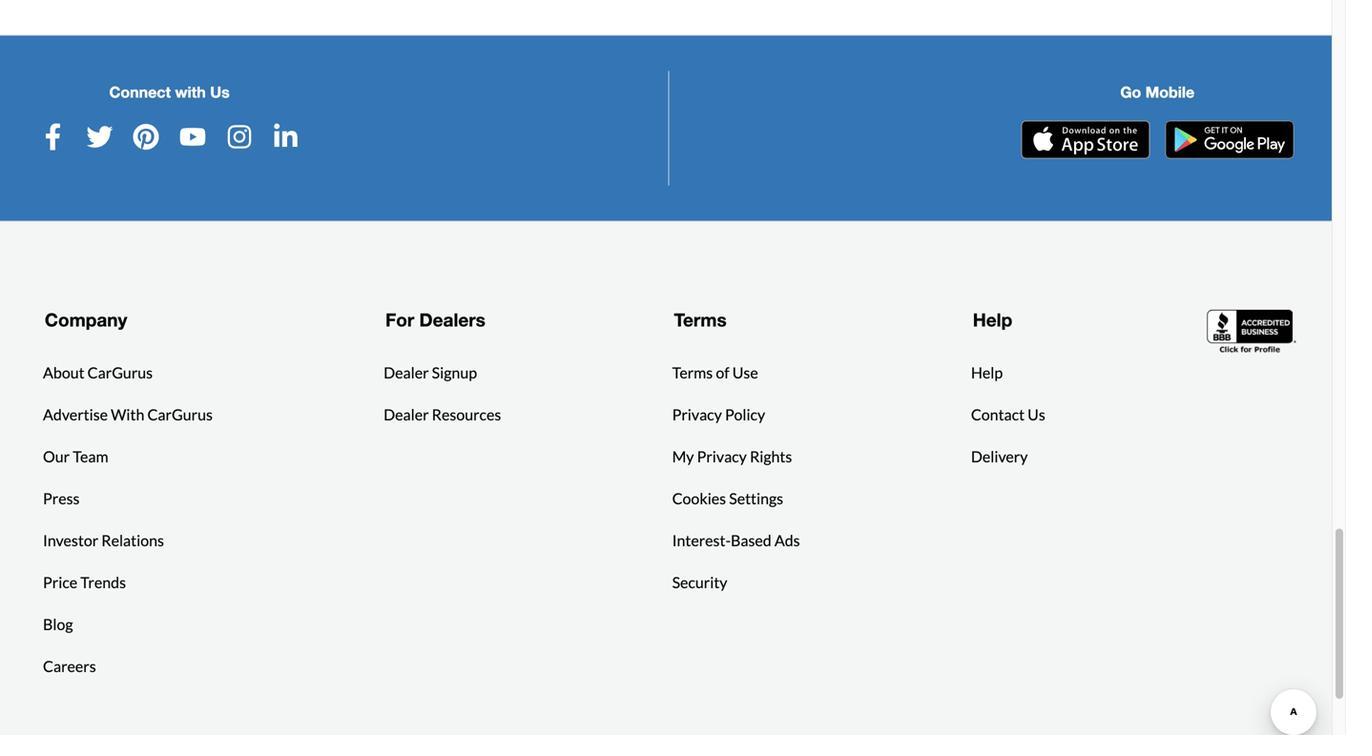 Task type: locate. For each thing, give the bounding box(es) containing it.
us right with
[[210, 83, 230, 101]]

0 horizontal spatial us
[[210, 83, 230, 101]]

relations
[[101, 531, 164, 550]]

delivery
[[971, 447, 1028, 466]]

dealer
[[384, 363, 429, 382], [384, 405, 429, 424]]

privacy right my
[[697, 447, 747, 466]]

help up contact
[[971, 363, 1003, 382]]

1 vertical spatial cargurus
[[147, 405, 213, 424]]

dealer signup
[[384, 363, 477, 382]]

dealer left signup
[[384, 363, 429, 382]]

help link
[[971, 361, 1003, 384]]

about cargurus
[[43, 363, 153, 382]]

ads
[[775, 531, 800, 550]]

us
[[210, 83, 230, 101], [1028, 405, 1046, 424]]

help up help link
[[973, 309, 1013, 331]]

price trends link
[[43, 571, 126, 594]]

privacy up my
[[672, 405, 722, 424]]

click for the bbb business review of this auto listing service in cambridge ma image
[[1207, 308, 1299, 355]]

press link
[[43, 487, 80, 510]]

twitter image
[[86, 124, 113, 150]]

connect
[[109, 83, 171, 101]]

advertise with cargurus link
[[43, 403, 213, 426]]

get it on google play image
[[1165, 121, 1294, 159]]

investor
[[43, 531, 98, 550]]

1 horizontal spatial us
[[1028, 405, 1046, 424]]

dealer down dealer signup link
[[384, 405, 429, 424]]

us right contact
[[1028, 405, 1046, 424]]

terms up terms of use
[[674, 309, 727, 331]]

interest-based ads link
[[672, 529, 800, 552]]

1 vertical spatial dealer
[[384, 405, 429, 424]]

team
[[73, 447, 108, 466]]

policy
[[725, 405, 765, 424]]

dealer signup link
[[384, 361, 477, 384]]

of
[[716, 363, 730, 382]]

company
[[45, 309, 127, 331]]

2 dealer from the top
[[384, 405, 429, 424]]

interest-based ads
[[672, 531, 800, 550]]

cargurus right with
[[147, 405, 213, 424]]

mobile
[[1146, 83, 1195, 101]]

help
[[973, 309, 1013, 331], [971, 363, 1003, 382]]

dealer inside 'link'
[[384, 405, 429, 424]]

investor relations
[[43, 531, 164, 550]]

dealer for dealer resources
[[384, 405, 429, 424]]

0 vertical spatial dealer
[[384, 363, 429, 382]]

price
[[43, 573, 77, 592]]

settings
[[729, 489, 783, 508]]

investor relations link
[[43, 529, 164, 552]]

dealer resources link
[[384, 403, 501, 426]]

1 vertical spatial terms
[[672, 363, 713, 382]]

0 vertical spatial terms
[[674, 309, 727, 331]]

1 vertical spatial us
[[1028, 405, 1046, 424]]

rights
[[750, 447, 792, 466]]

privacy
[[672, 405, 722, 424], [697, 447, 747, 466]]

terms
[[674, 309, 727, 331], [672, 363, 713, 382]]

with
[[111, 405, 144, 424]]

terms left of
[[672, 363, 713, 382]]

dealer resources
[[384, 405, 501, 424]]

cargurus up with
[[87, 363, 153, 382]]

0 vertical spatial help
[[973, 309, 1013, 331]]

about cargurus link
[[43, 361, 153, 384]]

advertise
[[43, 405, 108, 424]]

1 dealer from the top
[[384, 363, 429, 382]]

cargurus
[[87, 363, 153, 382], [147, 405, 213, 424]]

youtube image
[[179, 124, 206, 150]]

privacy policy
[[672, 405, 765, 424]]



Task type: describe. For each thing, give the bounding box(es) containing it.
instagram image
[[226, 124, 253, 150]]

careers link
[[43, 655, 96, 678]]

1 vertical spatial help
[[971, 363, 1003, 382]]

connect with us
[[109, 83, 230, 101]]

signup
[[432, 363, 477, 382]]

blog
[[43, 615, 73, 634]]

blog link
[[43, 613, 73, 636]]

0 vertical spatial cargurus
[[87, 363, 153, 382]]

cookies settings
[[672, 489, 783, 508]]

my
[[672, 447, 694, 466]]

use
[[732, 363, 758, 382]]

terms of use link
[[672, 361, 758, 384]]

our team
[[43, 447, 108, 466]]

contact us
[[971, 405, 1046, 424]]

terms for terms
[[674, 309, 727, 331]]

advertise with cargurus
[[43, 405, 213, 424]]

pinterest image
[[133, 124, 160, 150]]

my privacy rights link
[[672, 445, 792, 468]]

dealer for dealer signup
[[384, 363, 429, 382]]

our team link
[[43, 445, 108, 468]]

cookies settings link
[[672, 487, 783, 510]]

go
[[1120, 83, 1141, 101]]

1 vertical spatial privacy
[[697, 447, 747, 466]]

resources
[[432, 405, 501, 424]]

security link
[[672, 571, 728, 594]]

terms of use
[[672, 363, 758, 382]]

dealers
[[419, 309, 485, 331]]

0 vertical spatial privacy
[[672, 405, 722, 424]]

for
[[385, 309, 414, 331]]

trends
[[80, 573, 126, 592]]

privacy policy link
[[672, 403, 765, 426]]

cookies
[[672, 489, 726, 508]]

terms for terms of use
[[672, 363, 713, 382]]

interest-
[[672, 531, 731, 550]]

go mobile
[[1120, 83, 1195, 101]]

based
[[731, 531, 772, 550]]

our
[[43, 447, 70, 466]]

contact us link
[[971, 403, 1046, 426]]

price trends
[[43, 573, 126, 592]]

delivery link
[[971, 445, 1028, 468]]

press
[[43, 489, 80, 508]]

contact
[[971, 405, 1025, 424]]

careers
[[43, 657, 96, 676]]

for dealers
[[385, 309, 485, 331]]

about
[[43, 363, 85, 382]]

0 vertical spatial us
[[210, 83, 230, 101]]

my privacy rights
[[672, 447, 792, 466]]

download on the app store image
[[1021, 121, 1150, 159]]

facebook image
[[40, 124, 66, 150]]

with
[[175, 83, 206, 101]]

linkedin image
[[272, 124, 299, 150]]

security
[[672, 573, 728, 592]]



Task type: vqa. For each thing, say whether or not it's contained in the screenshot.
provided inside Vehicle information is provided by the seller or other third parties; CarGurus is not responsible for the accuracy of such information.
no



